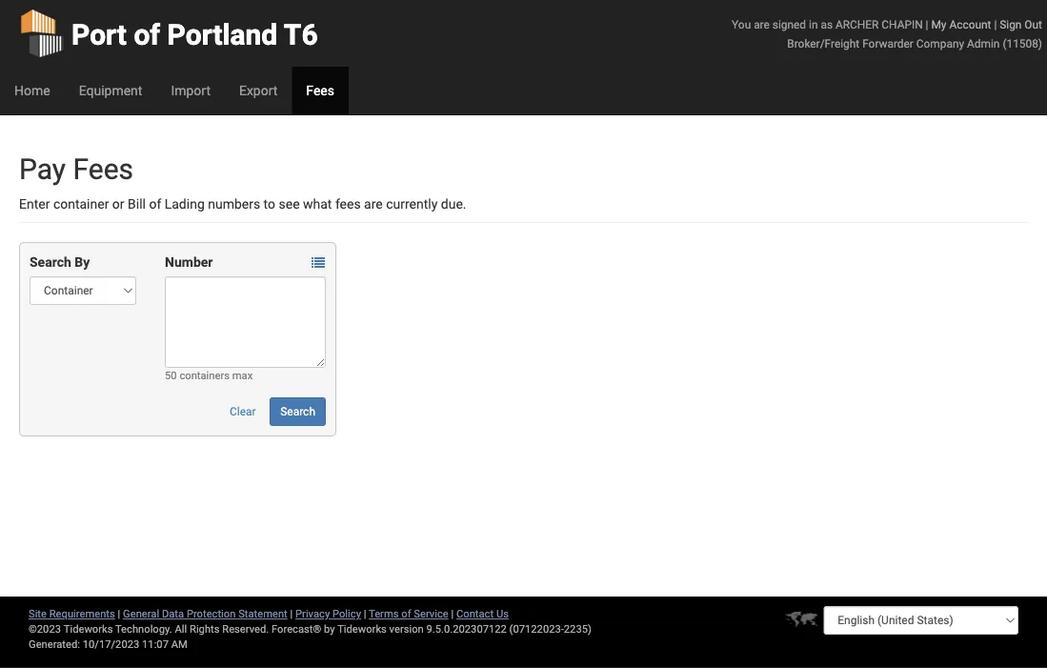 Task type: describe. For each thing, give the bounding box(es) containing it.
0 horizontal spatial fees
[[73, 152, 133, 186]]

am
[[171, 638, 188, 651]]

search for search
[[280, 405, 315, 418]]

show list image
[[312, 256, 325, 269]]

| left my
[[926, 18, 929, 31]]

privacy policy link
[[296, 608, 361, 620]]

site
[[29, 608, 47, 620]]

chapin
[[882, 18, 923, 31]]

terms
[[369, 608, 399, 620]]

pay
[[19, 152, 66, 186]]

signed
[[773, 18, 806, 31]]

archer
[[836, 18, 879, 31]]

1 vertical spatial are
[[364, 196, 383, 212]]

generated:
[[29, 638, 80, 651]]

privacy
[[296, 608, 330, 620]]

clear
[[230, 405, 256, 418]]

lading
[[165, 196, 205, 212]]

equipment
[[79, 82, 142, 98]]

| up forecast®
[[290, 608, 293, 620]]

you are signed in as archer chapin | my account | sign out broker/freight forwarder company admin (11508)
[[732, 18, 1043, 50]]

clear button
[[219, 397, 267, 426]]

forwarder
[[863, 37, 914, 50]]

11:07
[[142, 638, 169, 651]]

©2023 tideworks
[[29, 623, 113, 635]]

fees button
[[292, 67, 349, 114]]

in
[[809, 18, 818, 31]]

9.5.0.202307122
[[427, 623, 507, 635]]

container
[[53, 196, 109, 212]]

number
[[165, 254, 213, 270]]

home button
[[0, 67, 64, 114]]

protection
[[187, 608, 236, 620]]

sign
[[1000, 18, 1022, 31]]

my account link
[[932, 18, 992, 31]]

what
[[303, 196, 332, 212]]

port of portland t6 link
[[19, 0, 318, 67]]

service
[[414, 608, 449, 620]]

2235)
[[564, 623, 592, 635]]

max
[[232, 369, 253, 382]]

as
[[821, 18, 833, 31]]

contact
[[457, 608, 494, 620]]

export
[[239, 82, 278, 98]]

| up tideworks
[[364, 608, 366, 620]]

port of portland t6
[[71, 18, 318, 51]]

contact us link
[[457, 608, 509, 620]]

search by
[[30, 254, 90, 270]]

| left sign
[[994, 18, 997, 31]]

50 containers max
[[165, 369, 253, 382]]

by
[[75, 254, 90, 270]]

| left the general
[[118, 608, 120, 620]]

all
[[175, 623, 187, 635]]



Task type: vqa. For each thing, say whether or not it's contained in the screenshot.
topmost Fees
yes



Task type: locate. For each thing, give the bounding box(es) containing it.
admin
[[967, 37, 1000, 50]]

statement
[[238, 608, 288, 620]]

or
[[112, 196, 124, 212]]

search right clear button on the left bottom of page
[[280, 405, 315, 418]]

are right you
[[754, 18, 770, 31]]

0 vertical spatial search
[[30, 254, 71, 270]]

are right fees
[[364, 196, 383, 212]]

0 horizontal spatial search
[[30, 254, 71, 270]]

fees up or on the left of page
[[73, 152, 133, 186]]

1 vertical spatial fees
[[73, 152, 133, 186]]

of inside port of portland t6 link
[[134, 18, 160, 51]]

portland
[[167, 18, 278, 51]]

are inside the you are signed in as archer chapin | my account | sign out broker/freight forwarder company admin (11508)
[[754, 18, 770, 31]]

1 horizontal spatial are
[[754, 18, 770, 31]]

enter
[[19, 196, 50, 212]]

general data protection statement link
[[123, 608, 288, 620]]

fees down t6
[[306, 82, 335, 98]]

of right bill
[[149, 196, 161, 212]]

requirements
[[49, 608, 115, 620]]

version
[[389, 623, 424, 635]]

of up version
[[402, 608, 411, 620]]

0 vertical spatial are
[[754, 18, 770, 31]]

50
[[165, 369, 177, 382]]

of inside site requirements | general data protection statement | privacy policy | terms of service | contact us ©2023 tideworks technology. all rights reserved. forecast® by tideworks version 9.5.0.202307122 (07122023-2235) generated: 10/17/2023 11:07 am
[[402, 608, 411, 620]]

home
[[14, 82, 50, 98]]

due.
[[441, 196, 467, 212]]

export button
[[225, 67, 292, 114]]

general
[[123, 608, 159, 620]]

data
[[162, 608, 184, 620]]

terms of service link
[[369, 608, 449, 620]]

sign out link
[[1000, 18, 1043, 31]]

(07122023-
[[510, 623, 564, 635]]

2 vertical spatial of
[[402, 608, 411, 620]]

Number text field
[[165, 276, 326, 368]]

technology.
[[115, 623, 172, 635]]

search left by
[[30, 254, 71, 270]]

enter container or bill of lading numbers to see what fees are currently due.
[[19, 196, 467, 212]]

10/17/2023
[[83, 638, 139, 651]]

containers
[[180, 369, 230, 382]]

see
[[279, 196, 300, 212]]

| up 9.5.0.202307122
[[451, 608, 454, 620]]

reserved.
[[222, 623, 269, 635]]

my
[[932, 18, 947, 31]]

out
[[1025, 18, 1043, 31]]

search
[[30, 254, 71, 270], [280, 405, 315, 418]]

search button
[[270, 397, 326, 426]]

rights
[[190, 623, 220, 635]]

|
[[926, 18, 929, 31], [994, 18, 997, 31], [118, 608, 120, 620], [290, 608, 293, 620], [364, 608, 366, 620], [451, 608, 454, 620]]

0 horizontal spatial are
[[364, 196, 383, 212]]

fees
[[335, 196, 361, 212]]

broker/freight
[[788, 37, 860, 50]]

equipment button
[[64, 67, 157, 114]]

us
[[496, 608, 509, 620]]

search for search by
[[30, 254, 71, 270]]

policy
[[333, 608, 361, 620]]

1 horizontal spatial search
[[280, 405, 315, 418]]

of right port
[[134, 18, 160, 51]]

currently
[[386, 196, 438, 212]]

numbers
[[208, 196, 260, 212]]

company
[[917, 37, 965, 50]]

fees inside popup button
[[306, 82, 335, 98]]

fees
[[306, 82, 335, 98], [73, 152, 133, 186]]

you
[[732, 18, 751, 31]]

are
[[754, 18, 770, 31], [364, 196, 383, 212]]

site requirements link
[[29, 608, 115, 620]]

bill
[[128, 196, 146, 212]]

1 vertical spatial of
[[149, 196, 161, 212]]

import
[[171, 82, 211, 98]]

0 vertical spatial fees
[[306, 82, 335, 98]]

of
[[134, 18, 160, 51], [149, 196, 161, 212], [402, 608, 411, 620]]

import button
[[157, 67, 225, 114]]

0 vertical spatial of
[[134, 18, 160, 51]]

by
[[324, 623, 335, 635]]

(11508)
[[1003, 37, 1043, 50]]

forecast®
[[272, 623, 321, 635]]

search inside search button
[[280, 405, 315, 418]]

account
[[950, 18, 992, 31]]

pay fees
[[19, 152, 133, 186]]

t6
[[284, 18, 318, 51]]

1 vertical spatial search
[[280, 405, 315, 418]]

site requirements | general data protection statement | privacy policy | terms of service | contact us ©2023 tideworks technology. all rights reserved. forecast® by tideworks version 9.5.0.202307122 (07122023-2235) generated: 10/17/2023 11:07 am
[[29, 608, 592, 651]]

1 horizontal spatial fees
[[306, 82, 335, 98]]

tideworks
[[338, 623, 387, 635]]

port
[[71, 18, 127, 51]]

to
[[264, 196, 275, 212]]



